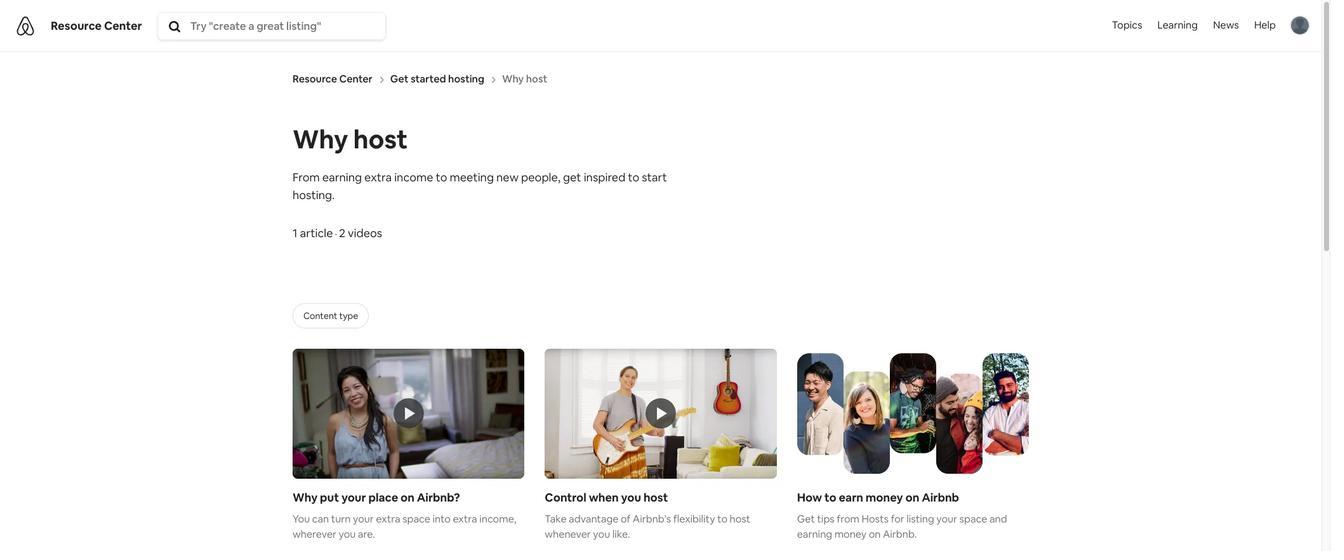 Task type: locate. For each thing, give the bounding box(es) containing it.
space inside you can turn your extra space into extra income, wherever you are.
[[402, 513, 430, 526]]

host
[[353, 123, 408, 156], [644, 491, 668, 505], [730, 513, 750, 526]]

1 horizontal spatial get
[[797, 513, 815, 526]]

you can turn your extra space into extra income, wherever you are.
[[293, 513, 516, 542]]

flexibility
[[673, 513, 715, 526]]

a woman stands holding an electric guitar. image
[[545, 349, 777, 479], [545, 349, 777, 479]]

on inside get tips from hosts for listing your space and earning money on airbnb.
[[869, 528, 881, 542]]

1 horizontal spatial space
[[959, 513, 987, 526]]

1 horizontal spatial on
[[869, 528, 881, 542]]

wherever
[[293, 528, 336, 542]]

on
[[401, 491, 414, 505], [905, 491, 919, 505], [869, 528, 881, 542]]

how to earn money on airbnb
[[797, 491, 959, 505]]

tips
[[817, 513, 834, 526]]

center
[[104, 18, 142, 33], [339, 73, 372, 86]]

0 vertical spatial resource
[[51, 18, 102, 33]]

0 vertical spatial center
[[104, 18, 142, 33]]

1 vertical spatial resource center link
[[293, 73, 372, 86]]

earning up the 'hosting.'
[[322, 170, 362, 184]]

space left and
[[959, 513, 987, 526]]

0 vertical spatial resource center link
[[51, 18, 142, 33]]

2 vertical spatial host
[[730, 513, 750, 526]]

0 horizontal spatial get
[[390, 73, 408, 86]]

why put your place on airbnb?
[[293, 491, 460, 505]]

0 horizontal spatial resource
[[51, 18, 102, 33]]

host right 'flexibility'
[[730, 513, 750, 526]]

on right place on the left bottom of the page
[[401, 491, 414, 505]]

why up from on the top left of the page
[[293, 123, 348, 156]]

inspired
[[584, 170, 625, 184]]

get left started
[[390, 73, 408, 86]]

why up the you
[[293, 491, 318, 505]]

turn
[[331, 513, 351, 526]]

get left tips at right bottom
[[797, 513, 815, 526]]

content type button
[[293, 303, 369, 329]]

0 vertical spatial resource center
[[51, 18, 142, 33]]

on down hosts
[[869, 528, 881, 542]]

0 horizontal spatial on
[[401, 491, 414, 505]]

to left earn
[[824, 491, 836, 505]]

1 vertical spatial earning
[[797, 528, 832, 542]]

from
[[837, 513, 859, 526]]

type
[[339, 310, 358, 322]]

on up "listing"
[[905, 491, 919, 505]]

1 horizontal spatial resource center link
[[293, 73, 372, 86]]

host up income
[[353, 123, 408, 156]]

you
[[621, 491, 641, 505], [339, 528, 356, 542], [593, 528, 610, 542]]

extra left income
[[364, 170, 392, 184]]

earn
[[839, 491, 863, 505]]

your down airbnb
[[936, 513, 957, 526]]

1 why from the top
[[293, 123, 348, 156]]

control
[[545, 491, 586, 505]]

1 horizontal spatial resource center
[[293, 73, 372, 86]]

money
[[866, 491, 903, 505], [834, 528, 867, 542]]

you down advantage
[[593, 528, 610, 542]]

get
[[390, 73, 408, 86], [797, 513, 815, 526]]

space left into
[[402, 513, 430, 526]]

extra inside from earning extra income to meeting new people, get inspired to start hosting.
[[364, 170, 392, 184]]

0 horizontal spatial space
[[402, 513, 430, 526]]

0 vertical spatial get
[[390, 73, 408, 86]]

from earning extra income to meeting new people, get inspired to start hosting.
[[293, 170, 667, 202]]

earning down tips at right bottom
[[797, 528, 832, 542]]

2
[[339, 226, 345, 240]]

advantage
[[569, 513, 618, 526]]

host up airbnb's
[[644, 491, 668, 505]]

1 vertical spatial host
[[644, 491, 668, 505]]

0 vertical spatial host
[[353, 123, 408, 156]]

1 vertical spatial resource
[[293, 73, 337, 86]]

your inside you can turn your extra space into extra income, wherever you are.
[[353, 513, 374, 526]]

get started hosting
[[390, 73, 484, 86]]

1 vertical spatial why
[[293, 491, 318, 505]]

0 vertical spatial why
[[293, 123, 348, 156]]

income
[[394, 170, 433, 184]]

from
[[293, 170, 320, 184]]

0 horizontal spatial earning
[[322, 170, 362, 184]]

place
[[368, 491, 398, 505]]

1 horizontal spatial resource
[[293, 73, 337, 86]]

0 vertical spatial earning
[[322, 170, 362, 184]]

money down 'from'
[[834, 528, 867, 542]]

space inside get tips from hosts for listing your space and earning money on airbnb.
[[959, 513, 987, 526]]

get inside get tips from hosts for listing your space and earning money on airbnb.
[[797, 513, 815, 526]]

hosting.
[[293, 188, 335, 202]]

2 why from the top
[[293, 491, 318, 505]]

you inside you can turn your extra space into extra income, wherever you are.
[[339, 528, 356, 542]]

1 vertical spatial resource center
[[293, 73, 372, 86]]

1 horizontal spatial earning
[[797, 528, 832, 542]]

of
[[621, 513, 631, 526]]

resource center
[[51, 18, 142, 33], [293, 73, 372, 86]]

1 vertical spatial center
[[339, 73, 372, 86]]

0 horizontal spatial host
[[353, 123, 408, 156]]

resource center link
[[51, 18, 142, 33], [293, 73, 372, 86]]

0 horizontal spatial you
[[339, 528, 356, 542]]

you up of on the left
[[621, 491, 641, 505]]

1 space from the left
[[402, 513, 430, 526]]

put
[[320, 491, 339, 505]]

get tips from hosts for listing your space and earning money on airbnb.
[[797, 513, 1007, 542]]

resource
[[51, 18, 102, 33], [293, 73, 337, 86]]

extra down place on the left bottom of the page
[[376, 513, 400, 526]]

money up hosts
[[866, 491, 903, 505]]

1
[[293, 226, 297, 240]]

1 vertical spatial money
[[834, 528, 867, 542]]

get for get started hosting
[[390, 73, 408, 86]]

why
[[293, 123, 348, 156], [293, 491, 318, 505]]

earning
[[322, 170, 362, 184], [797, 528, 832, 542]]

whenever
[[545, 528, 591, 542]]

0 horizontal spatial resource center
[[51, 18, 142, 33]]

airbnb
[[922, 491, 959, 505]]

to inside take advantage of airbnb's flexibility to host whenever you like.
[[717, 513, 727, 526]]

when
[[589, 491, 619, 505]]

your
[[341, 491, 366, 505], [353, 513, 374, 526], [936, 513, 957, 526]]

woman smiling in her bedroom. image
[[293, 349, 524, 479], [293, 349, 524, 479]]

for
[[891, 513, 904, 526]]

to
[[436, 170, 447, 184], [628, 170, 639, 184], [824, 491, 836, 505], [717, 513, 727, 526]]

0 vertical spatial money
[[866, 491, 903, 505]]

space
[[402, 513, 430, 526], [959, 513, 987, 526]]

start
[[642, 170, 667, 184]]

people,
[[521, 170, 561, 184]]

help link
[[1247, 0, 1283, 51]]

your up are.
[[353, 513, 374, 526]]

why host
[[293, 123, 408, 156]]

brad's account image
[[1291, 17, 1309, 35]]

to right 'flexibility'
[[717, 513, 727, 526]]

2 horizontal spatial on
[[905, 491, 919, 505]]

you down turn
[[339, 528, 356, 542]]

resource for top resource center link
[[51, 18, 102, 33]]

news button
[[1205, 0, 1247, 51]]

1 horizontal spatial you
[[593, 528, 610, 542]]

are.
[[358, 528, 375, 542]]

0 horizontal spatial center
[[104, 18, 142, 33]]

2 horizontal spatial host
[[730, 513, 750, 526]]

content type
[[303, 310, 358, 322]]

take
[[545, 513, 567, 526]]

learning
[[1157, 19, 1198, 32]]

earning inside from earning extra income to meeting new people, get inspired to start hosting.
[[322, 170, 362, 184]]

on for airbnb?
[[401, 491, 414, 505]]

images of 6 airbnb hosts smiling are grouped together into a collage. image
[[797, 349, 1029, 479], [797, 349, 1029, 479]]

extra
[[364, 170, 392, 184], [376, 513, 400, 526], [453, 513, 477, 526]]

·
[[335, 228, 337, 240]]

money inside get tips from hosts for listing your space and earning money on airbnb.
[[834, 528, 867, 542]]

videos
[[348, 226, 382, 240]]

0 horizontal spatial resource center link
[[51, 18, 142, 33]]

2 space from the left
[[959, 513, 987, 526]]

1 horizontal spatial center
[[339, 73, 372, 86]]

1 vertical spatial get
[[797, 513, 815, 526]]



Task type: describe. For each thing, give the bounding box(es) containing it.
news
[[1213, 19, 1239, 32]]

learning button
[[1150, 0, 1205, 51]]

on for airbnb
[[905, 491, 919, 505]]

get started hosting link
[[390, 73, 484, 86]]

can
[[312, 513, 329, 526]]

like.
[[612, 528, 630, 542]]

topics button
[[1109, 0, 1145, 54]]

hosts
[[862, 513, 889, 526]]

extra right into
[[453, 513, 477, 526]]

resource for bottom resource center link
[[293, 73, 337, 86]]

help
[[1254, 19, 1276, 32]]

you
[[293, 513, 310, 526]]

get
[[563, 170, 581, 184]]

why for why host
[[293, 123, 348, 156]]

income,
[[479, 513, 516, 526]]

you inside take advantage of airbnb's flexibility to host whenever you like.
[[593, 528, 610, 542]]

1 horizontal spatial host
[[644, 491, 668, 505]]

2 horizontal spatial you
[[621, 491, 641, 505]]

airbnb.
[[883, 528, 917, 542]]

airbnb?
[[417, 491, 460, 505]]

hosting
[[448, 73, 484, 86]]

get for get tips from hosts for listing your space and earning money on airbnb.
[[797, 513, 815, 526]]

meeting
[[450, 170, 494, 184]]

new
[[496, 170, 519, 184]]

earning inside get tips from hosts for listing your space and earning money on airbnb.
[[797, 528, 832, 542]]

resource center for top resource center link
[[51, 18, 142, 33]]

Search text field
[[190, 19, 383, 33]]

control when you host
[[545, 491, 668, 505]]

and
[[989, 513, 1007, 526]]

why for why put your place on airbnb?
[[293, 491, 318, 505]]

your right the 'put'
[[341, 491, 366, 505]]

resource center for bottom resource center link
[[293, 73, 372, 86]]

into
[[433, 513, 451, 526]]

started
[[411, 73, 446, 86]]

your inside get tips from hosts for listing your space and earning money on airbnb.
[[936, 513, 957, 526]]

topics
[[1112, 19, 1142, 32]]

host inside take advantage of airbnb's flexibility to host whenever you like.
[[730, 513, 750, 526]]

to left start
[[628, 170, 639, 184]]

content
[[303, 310, 337, 322]]

how
[[797, 491, 822, 505]]

take advantage of airbnb's flexibility to host whenever you like.
[[545, 513, 750, 542]]

article
[[300, 226, 333, 240]]

1 article · 2 videos
[[293, 226, 382, 240]]

to right income
[[436, 170, 447, 184]]

listing
[[907, 513, 934, 526]]

airbnb's
[[633, 513, 671, 526]]



Task type: vqa. For each thing, say whether or not it's contained in the screenshot.
'you' inside the Take advantage of Airbnb's flexibility to host whenever you like.
yes



